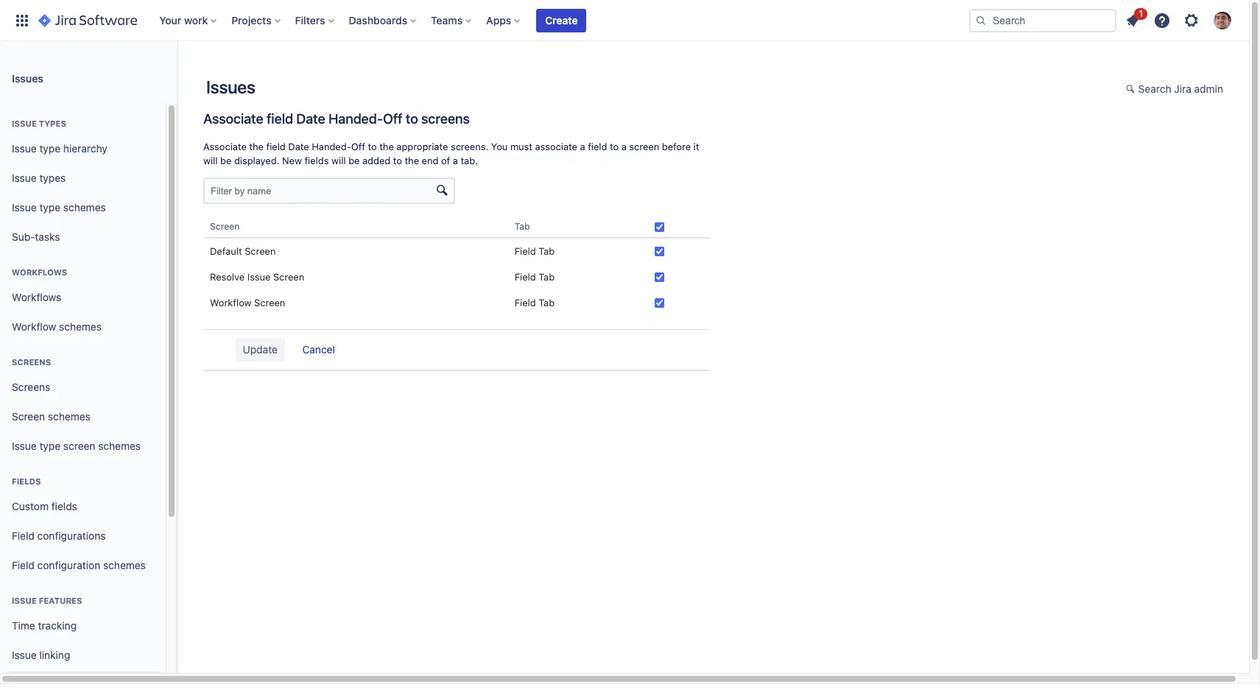 Task type: locate. For each thing, give the bounding box(es) containing it.
workflow down workflows link
[[12, 320, 56, 333]]

issue type hierarchy
[[12, 142, 107, 154]]

0 horizontal spatial workflow
[[12, 320, 56, 333]]

field for resolve issue screen
[[515, 272, 536, 283]]

types
[[39, 119, 66, 128]]

2 vertical spatial field tab
[[515, 297, 555, 309]]

issue up fields
[[12, 440, 37, 452]]

1 associate from the top
[[203, 111, 263, 127]]

issue type screen schemes link
[[6, 432, 160, 461]]

off up added
[[351, 141, 365, 153]]

0 horizontal spatial screen
[[63, 440, 95, 452]]

small image inside search jira admin link
[[1127, 83, 1138, 95]]

issues up the issue types at the top left
[[12, 72, 43, 84]]

screen left before
[[630, 141, 660, 153]]

1 vertical spatial associate
[[203, 141, 247, 153]]

work
[[184, 14, 208, 26]]

filters button
[[291, 8, 340, 32]]

0 vertical spatial handed-
[[329, 111, 383, 127]]

apps
[[487, 14, 512, 26]]

1 vertical spatial small image
[[436, 185, 448, 196]]

0 vertical spatial workflows
[[12, 268, 67, 277]]

schemes down field configurations link
[[103, 559, 146, 572]]

fields
[[305, 155, 329, 166], [51, 500, 77, 513]]

handed- up added
[[329, 111, 383, 127]]

0 horizontal spatial be
[[220, 155, 232, 166]]

0 horizontal spatial off
[[351, 141, 365, 153]]

workflow inside workflow schemes link
[[12, 320, 56, 333]]

sub-tasks
[[12, 230, 60, 243]]

None submit
[[236, 339, 285, 362]]

small image left search
[[1127, 83, 1138, 95]]

1 vertical spatial handed-
[[312, 141, 351, 153]]

to
[[406, 111, 418, 127], [368, 141, 377, 153], [610, 141, 619, 153], [393, 155, 402, 166]]

workflow down resolve
[[210, 297, 252, 309]]

cancel
[[303, 344, 335, 356]]

types
[[39, 171, 66, 184]]

schemes
[[63, 201, 106, 213], [59, 320, 102, 333], [48, 410, 90, 423], [98, 440, 141, 452], [103, 559, 146, 572]]

date
[[296, 111, 325, 127], [288, 141, 309, 153]]

associate
[[203, 111, 263, 127], [203, 141, 247, 153]]

field for default screen
[[515, 246, 536, 257]]

1 vertical spatial workflows
[[12, 291, 61, 303]]

resolve
[[210, 272, 245, 283]]

it
[[694, 141, 700, 153]]

0 vertical spatial workflow
[[210, 297, 252, 309]]

1 horizontal spatial fields
[[305, 155, 329, 166]]

screens down workflow schemes
[[12, 357, 51, 367]]

a right associate
[[580, 141, 586, 153]]

None checkbox
[[655, 247, 664, 257]]

type down types on the top of page
[[39, 142, 61, 154]]

screen
[[630, 141, 660, 153], [63, 440, 95, 452]]

issue types group
[[6, 103, 160, 256]]

issue type schemes link
[[6, 193, 160, 223]]

off up appropriate
[[383, 111, 403, 127]]

1 horizontal spatial workflow
[[210, 297, 252, 309]]

issue
[[12, 119, 37, 128], [12, 142, 37, 154], [12, 171, 37, 184], [12, 201, 37, 213], [247, 272, 271, 283], [12, 440, 37, 452], [12, 596, 37, 606], [12, 649, 37, 661]]

issue for issue type screen schemes
[[12, 440, 37, 452]]

will
[[203, 155, 218, 166], [332, 155, 346, 166]]

type for screen
[[39, 440, 61, 452]]

help image
[[1154, 11, 1172, 29]]

None checkbox
[[655, 273, 664, 283], [655, 299, 664, 308], [655, 273, 664, 283], [655, 299, 664, 308]]

0 vertical spatial fields
[[305, 155, 329, 166]]

screen down screen schemes link
[[63, 440, 95, 452]]

your work
[[159, 14, 208, 26]]

issue types link
[[6, 164, 160, 193]]

will up "filter by name" text field
[[332, 155, 346, 166]]

0 horizontal spatial small image
[[436, 185, 448, 196]]

2 workflows from the top
[[12, 291, 61, 303]]

field tab
[[515, 246, 555, 257], [515, 272, 555, 283], [515, 297, 555, 309]]

be left added
[[349, 155, 360, 166]]

fields up the field configurations on the bottom left of the page
[[51, 500, 77, 513]]

1 horizontal spatial screen
[[630, 141, 660, 153]]

0 horizontal spatial will
[[203, 155, 218, 166]]

1 vertical spatial date
[[288, 141, 309, 153]]

tab for resolve issue screen
[[539, 272, 555, 283]]

features
[[39, 596, 82, 606]]

1 vertical spatial type
[[39, 201, 61, 213]]

2 screens from the top
[[12, 381, 50, 393]]

1 vertical spatial field tab
[[515, 272, 555, 283]]

tab for default screen
[[539, 246, 555, 257]]

1 vertical spatial fields
[[51, 500, 77, 513]]

the up added
[[380, 141, 394, 153]]

custom fields
[[12, 500, 77, 513]]

off
[[383, 111, 403, 127], [351, 141, 365, 153]]

field configurations
[[12, 530, 106, 542]]

2 associate from the top
[[203, 141, 247, 153]]

issue for issue type schemes
[[12, 201, 37, 213]]

to up added
[[368, 141, 377, 153]]

1 vertical spatial off
[[351, 141, 365, 153]]

issue inside "screens" group
[[12, 440, 37, 452]]

workflows for workflows link
[[12, 291, 61, 303]]

1 horizontal spatial the
[[380, 141, 394, 153]]

banner
[[0, 0, 1250, 41]]

0 vertical spatial type
[[39, 142, 61, 154]]

1 vertical spatial workflow
[[12, 320, 56, 333]]

your profile and settings image
[[1215, 11, 1232, 29]]

1 field tab from the top
[[515, 246, 555, 257]]

type
[[39, 142, 61, 154], [39, 201, 61, 213], [39, 440, 61, 452]]

issue up time
[[12, 596, 37, 606]]

screen up resolve issue screen
[[245, 246, 276, 257]]

type down "screen schemes"
[[39, 440, 61, 452]]

associate for associate the field date handed-off to the appropriate screens.  you must associate a field to a screen before it will be displayed. new fields will be added to the end of a tab.
[[203, 141, 247, 153]]

screens group
[[6, 342, 160, 466]]

will left displayed.
[[203, 155, 218, 166]]

filters
[[295, 14, 325, 26]]

the down appropriate
[[405, 155, 419, 166]]

issue down time
[[12, 649, 37, 661]]

screen
[[210, 221, 240, 232], [245, 246, 276, 257], [273, 272, 305, 283], [254, 297, 286, 309], [12, 410, 45, 423]]

tab
[[515, 221, 530, 232], [539, 246, 555, 257], [539, 272, 555, 283], [539, 297, 555, 309]]

small image down of
[[436, 185, 448, 196]]

a
[[580, 141, 586, 153], [622, 141, 627, 153], [453, 155, 458, 166]]

time
[[12, 619, 35, 632]]

2 field tab from the top
[[515, 272, 555, 283]]

workflows
[[12, 268, 67, 277], [12, 291, 61, 303]]

screens up "screen schemes"
[[12, 381, 50, 393]]

workflows link
[[6, 283, 160, 312]]

notifications image
[[1125, 11, 1142, 29]]

schemes down issue types link at the top
[[63, 201, 106, 213]]

fields right new
[[305, 155, 329, 166]]

field configurations link
[[6, 522, 160, 551]]

time tracking link
[[6, 612, 160, 641]]

hierarchy
[[63, 142, 107, 154]]

projects button
[[227, 8, 286, 32]]

primary element
[[9, 0, 970, 41]]

screen down resolve issue screen
[[254, 297, 286, 309]]

tasks
[[35, 230, 60, 243]]

new
[[282, 155, 302, 166]]

be left displayed.
[[220, 155, 232, 166]]

2 type from the top
[[39, 201, 61, 213]]

associate
[[535, 141, 578, 153]]

1 workflows from the top
[[12, 268, 67, 277]]

3 field tab from the top
[[515, 297, 555, 309]]

a right of
[[453, 155, 458, 166]]

0 vertical spatial field tab
[[515, 246, 555, 257]]

screen inside group
[[12, 410, 45, 423]]

dashboards button
[[345, 8, 422, 32]]

to up appropriate
[[406, 111, 418, 127]]

type for hierarchy
[[39, 142, 61, 154]]

type inside "screens" group
[[39, 440, 61, 452]]

schemes down screen schemes link
[[98, 440, 141, 452]]

associate for associate field date handed-off to screens
[[203, 111, 263, 127]]

linking
[[39, 649, 70, 661]]

appswitcher icon image
[[13, 11, 31, 29]]

tracking
[[38, 619, 77, 632]]

fields inside group
[[51, 500, 77, 513]]

the
[[249, 141, 264, 153], [380, 141, 394, 153], [405, 155, 419, 166]]

schemes down workflows link
[[59, 320, 102, 333]]

be
[[220, 155, 232, 166], [349, 155, 360, 166]]

jira software image
[[38, 11, 137, 29], [38, 11, 137, 29]]

appropriate
[[397, 141, 448, 153]]

field configuration schemes
[[12, 559, 146, 572]]

field
[[515, 246, 536, 257], [515, 272, 536, 283], [515, 297, 536, 309], [12, 530, 35, 542], [12, 559, 35, 572]]

end
[[422, 155, 439, 166]]

3 type from the top
[[39, 440, 61, 452]]

screen up 'issue type screen schemes'
[[12, 410, 45, 423]]

1 vertical spatial screen
[[63, 440, 95, 452]]

screens.
[[451, 141, 489, 153]]

fields group
[[6, 461, 160, 585]]

1 horizontal spatial off
[[383, 111, 403, 127]]

workflows group
[[6, 252, 160, 346]]

workflows up workflow schemes
[[12, 291, 61, 303]]

0 vertical spatial screens
[[12, 357, 51, 367]]

schemes up 'issue type screen schemes'
[[48, 410, 90, 423]]

1 horizontal spatial issues
[[206, 77, 255, 97]]

field
[[267, 111, 293, 127], [266, 141, 286, 153], [588, 141, 608, 153]]

1 horizontal spatial will
[[332, 155, 346, 166]]

1 type from the top
[[39, 142, 61, 154]]

1 screens from the top
[[12, 357, 51, 367]]

0 horizontal spatial fields
[[51, 500, 77, 513]]

0 horizontal spatial issues
[[12, 72, 43, 84]]

issue left types
[[12, 171, 37, 184]]

issue up sub-
[[12, 201, 37, 213]]

2 vertical spatial type
[[39, 440, 61, 452]]

1 vertical spatial screens
[[12, 381, 50, 393]]

of
[[441, 155, 450, 166]]

0 vertical spatial small image
[[1127, 83, 1138, 95]]

handed-
[[329, 111, 383, 127], [312, 141, 351, 153]]

date inside associate the field date handed-off to the appropriate screens.  you must associate a field to a screen before it will be displayed. new fields will be added to the end of a tab.
[[288, 141, 309, 153]]

screen schemes link
[[6, 402, 160, 432]]

0 vertical spatial associate
[[203, 111, 263, 127]]

the up displayed.
[[249, 141, 264, 153]]

type up tasks
[[39, 201, 61, 213]]

workflows down sub-tasks
[[12, 268, 67, 277]]

issue left types on the top of page
[[12, 119, 37, 128]]

issues
[[12, 72, 43, 84], [206, 77, 255, 97]]

issue down the issue types at the top left
[[12, 142, 37, 154]]

associate inside associate the field date handed-off to the appropriate screens.  you must associate a field to a screen before it will be displayed. new fields will be added to the end of a tab.
[[203, 141, 247, 153]]

search image
[[976, 14, 988, 26]]

1 horizontal spatial a
[[580, 141, 586, 153]]

custom
[[12, 500, 49, 513]]

schemes inside issue types group
[[63, 201, 106, 213]]

issue for issue features
[[12, 596, 37, 606]]

issue for issue types
[[12, 119, 37, 128]]

2 horizontal spatial a
[[622, 141, 627, 153]]

fields inside associate the field date handed-off to the appropriate screens.  you must associate a field to a screen before it will be displayed. new fields will be added to the end of a tab.
[[305, 155, 329, 166]]

1 horizontal spatial small image
[[1127, 83, 1138, 95]]

1 horizontal spatial be
[[349, 155, 360, 166]]

0 vertical spatial screen
[[630, 141, 660, 153]]

small image
[[1127, 83, 1138, 95], [436, 185, 448, 196]]

a left before
[[622, 141, 627, 153]]

issues right sidebar navigation 'icon' at left
[[206, 77, 255, 97]]

handed- down associate field date handed-off to screens
[[312, 141, 351, 153]]

screens
[[12, 357, 51, 367], [12, 381, 50, 393]]



Task type: describe. For each thing, give the bounding box(es) containing it.
field tab for workflow screen
[[515, 297, 555, 309]]

search jira admin
[[1139, 83, 1224, 95]]

resolve issue screen
[[210, 272, 305, 283]]

handed- inside associate the field date handed-off to the appropriate screens.  you must associate a field to a screen before it will be displayed. new fields will be added to the end of a tab.
[[312, 141, 351, 153]]

custom fields link
[[6, 492, 160, 522]]

tab.
[[461, 155, 478, 166]]

apps button
[[482, 8, 526, 32]]

issue up workflow screen
[[247, 272, 271, 283]]

Search field
[[970, 8, 1117, 32]]

associate field date handed-off to screens
[[203, 111, 470, 127]]

create
[[546, 14, 578, 26]]

search
[[1139, 83, 1172, 95]]

issue features group
[[6, 581, 160, 675]]

screen up the default in the top of the page
[[210, 221, 240, 232]]

0 horizontal spatial the
[[249, 141, 264, 153]]

jira
[[1175, 83, 1192, 95]]

projects
[[232, 14, 272, 26]]

Select all checkbox
[[655, 223, 664, 232]]

workflow for workflow schemes
[[12, 320, 56, 333]]

must
[[511, 141, 533, 153]]

sub-
[[12, 230, 35, 243]]

screens for screens link
[[12, 381, 50, 393]]

issue attributes group
[[6, 671, 160, 685]]

configuration
[[37, 559, 100, 572]]

screen inside associate the field date handed-off to the appropriate screens.  you must associate a field to a screen before it will be displayed. new fields will be added to the end of a tab.
[[630, 141, 660, 153]]

cancel link
[[295, 339, 343, 363]]

schemes inside the fields group
[[103, 559, 146, 572]]

issue linking
[[12, 649, 70, 661]]

1 will from the left
[[203, 155, 218, 166]]

issue linking link
[[6, 641, 160, 671]]

workflows for workflows 'group'
[[12, 268, 67, 277]]

type for schemes
[[39, 201, 61, 213]]

dashboards
[[349, 14, 408, 26]]

issue types
[[12, 171, 66, 184]]

issue for issue linking
[[12, 649, 37, 661]]

issue for issue type hierarchy
[[12, 142, 37, 154]]

you
[[491, 141, 508, 153]]

search jira admin link
[[1119, 78, 1231, 102]]

to right added
[[393, 155, 402, 166]]

issue types
[[12, 119, 66, 128]]

workflow schemes link
[[6, 312, 160, 342]]

off inside associate the field date handed-off to the appropriate screens.  you must associate a field to a screen before it will be displayed. new fields will be added to the end of a tab.
[[351, 141, 365, 153]]

workflow schemes
[[12, 320, 102, 333]]

associate the field date handed-off to the appropriate screens.  you must associate a field to a screen before it will be displayed. new fields will be added to the end of a tab.
[[203, 141, 700, 166]]

field configuration schemes link
[[6, 551, 160, 581]]

issue for issue types
[[12, 171, 37, 184]]

workflow for workflow screen
[[210, 297, 252, 309]]

your work button
[[155, 8, 223, 32]]

schemes inside workflows 'group'
[[59, 320, 102, 333]]

displayed.
[[234, 155, 280, 166]]

issue type hierarchy link
[[6, 134, 160, 164]]

default
[[210, 246, 242, 257]]

field tab for resolve issue screen
[[515, 272, 555, 283]]

0 vertical spatial date
[[296, 111, 325, 127]]

issue type schemes
[[12, 201, 106, 213]]

default screen
[[210, 246, 276, 257]]

0 horizontal spatial a
[[453, 155, 458, 166]]

screen inside group
[[63, 440, 95, 452]]

screen schemes
[[12, 410, 90, 423]]

sidebar navigation image
[[161, 59, 193, 88]]

sub-tasks link
[[6, 223, 160, 252]]

time tracking
[[12, 619, 77, 632]]

issue features
[[12, 596, 82, 606]]

create button
[[537, 8, 587, 32]]

2 will from the left
[[332, 155, 346, 166]]

field tab for default screen
[[515, 246, 555, 257]]

tab for workflow screen
[[539, 297, 555, 309]]

2 be from the left
[[349, 155, 360, 166]]

admin
[[1195, 83, 1224, 95]]

workflow screen
[[210, 297, 286, 309]]

screens
[[422, 111, 470, 127]]

fields
[[12, 477, 41, 486]]

your
[[159, 14, 182, 26]]

teams
[[431, 14, 463, 26]]

screens for "screens" group
[[12, 357, 51, 367]]

screen up workflow screen
[[273, 272, 305, 283]]

0 vertical spatial off
[[383, 111, 403, 127]]

before
[[662, 141, 691, 153]]

to right associate
[[610, 141, 619, 153]]

1 be from the left
[[220, 155, 232, 166]]

issue type screen schemes
[[12, 440, 141, 452]]

banner containing your work
[[0, 0, 1250, 41]]

teams button
[[427, 8, 478, 32]]

added
[[363, 155, 391, 166]]

screens link
[[6, 373, 160, 402]]

1
[[1140, 8, 1144, 19]]

Filter by name text field
[[203, 178, 455, 204]]

field for workflow screen
[[515, 297, 536, 309]]

2 horizontal spatial the
[[405, 155, 419, 166]]

configurations
[[37, 530, 106, 542]]

settings image
[[1184, 11, 1201, 29]]



Task type: vqa. For each thing, say whether or not it's contained in the screenshot.
the 'scriptrunner for jira'
no



